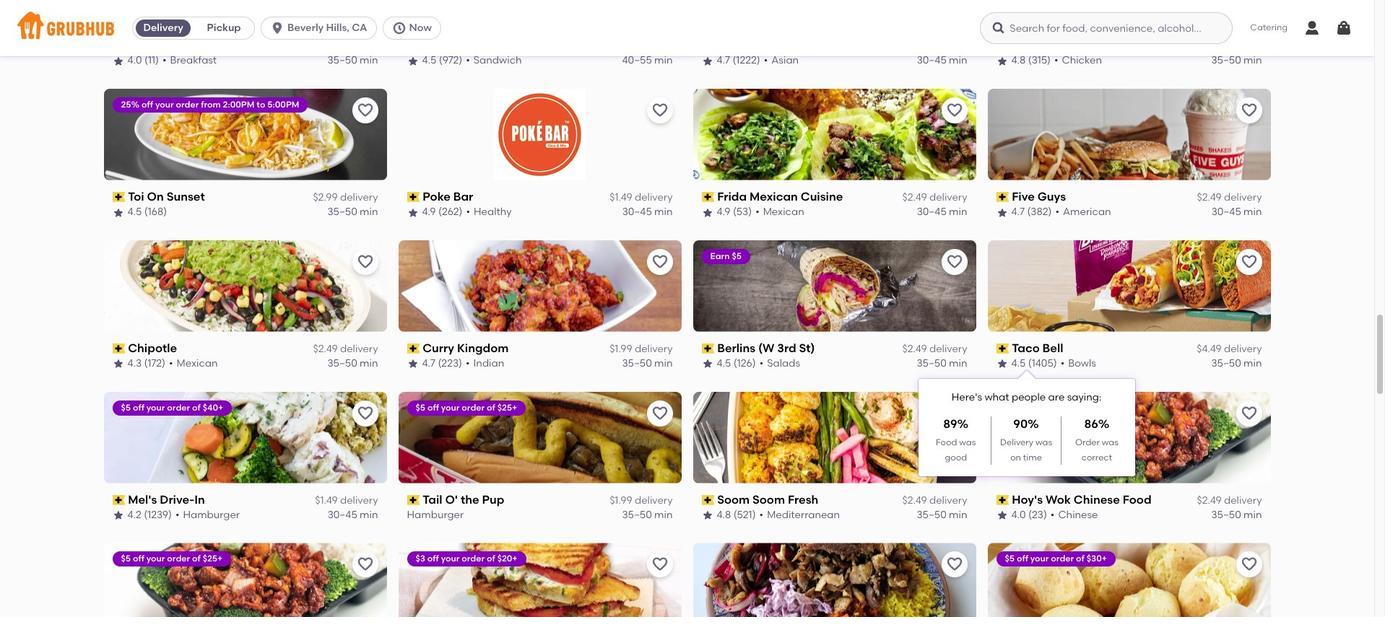 Task type: vqa. For each thing, say whether or not it's contained in the screenshot.
the In
yes



Task type: describe. For each thing, give the bounding box(es) containing it.
$2.49 delivery for frida mexican cuisine
[[902, 191, 967, 204]]

drive-
[[160, 493, 194, 507]]

(126)
[[734, 358, 756, 370]]

taco bell logo image
[[988, 240, 1271, 332]]

tooltip containing 89
[[918, 370, 1135, 477]]

bell
[[1043, 341, 1063, 355]]

35–50 for chipotle
[[328, 358, 357, 370]]

canter's deli
[[423, 38, 496, 52]]

40–55 min
[[622, 55, 673, 67]]

was for 89
[[959, 438, 976, 448]]

(1239)
[[144, 509, 172, 522]]

delivery inside 90 delivery was on time
[[1000, 438, 1034, 448]]

berlins (w 3rd st)  logo image
[[693, 240, 976, 332]]

$1.99 delivery for curry kingdom
[[610, 343, 673, 355]]

$5 for mel's drive-in logo
[[121, 403, 131, 413]]

food inside 89 food was good
[[936, 438, 957, 448]]

toi on sunset
[[128, 190, 205, 204]]

(1222)
[[733, 55, 760, 67]]

subscription pass image for taco bell
[[996, 344, 1009, 354]]

35–50 min for soom soom fresh
[[917, 509, 967, 522]]

off for pampas grill logo on the right of the page
[[1017, 554, 1028, 564]]

(223)
[[438, 358, 462, 370]]

salads
[[767, 358, 800, 370]]

min for taco bell
[[1244, 358, 1262, 370]]

order for tail o' the pup logo
[[462, 403, 485, 413]]

beverly hills, ca button
[[261, 17, 382, 40]]

(1405)
[[1028, 358, 1057, 370]]

1 soom from the left
[[717, 493, 750, 507]]

$2.49 for berlins (w 3rd st)
[[902, 343, 927, 355]]

in
[[194, 493, 205, 507]]

subscription pass image for poke bar
[[407, 192, 420, 202]]

$2.99 delivery for swingers diner
[[313, 40, 378, 52]]

to
[[257, 100, 265, 110]]

corner bakery logo image
[[398, 543, 681, 617]]

30–45 min for mel's drive-in
[[328, 509, 378, 522]]

grove
[[1174, 38, 1209, 52]]

$1.99 delivery for niko niko sushi
[[904, 40, 967, 52]]

35–50 min for curry kingdom
[[622, 358, 673, 370]]

frida mexican cuisine
[[717, 190, 843, 204]]

chipotle logo image
[[104, 240, 387, 332]]

0 horizontal spatial $5 off your order of $25+
[[121, 554, 223, 564]]

$40+
[[203, 403, 223, 413]]

soom soom fresh
[[717, 493, 819, 507]]

$5 off your order of $40+
[[121, 403, 223, 413]]

(23)
[[1028, 509, 1047, 522]]

min for tail o' the pup
[[654, 509, 673, 522]]

• chicken
[[1054, 55, 1102, 67]]

$2.49 for hoy's wok chinese food
[[1197, 495, 1222, 507]]

delivery for frida mexican cuisine
[[929, 191, 967, 204]]

saying:
[[1067, 391, 1102, 403]]

4.7 (1222)
[[717, 55, 760, 67]]

taco
[[1012, 341, 1040, 355]]

$1.49 delivery for poke bar
[[610, 191, 673, 204]]

delivery for swingers diner
[[340, 40, 378, 52]]

89 food was good
[[936, 417, 976, 463]]

tail o' the pup
[[423, 493, 504, 507]]

min for curry kingdom
[[654, 358, 673, 370]]

correct
[[1082, 453, 1112, 463]]

mexican for chipotle
[[177, 358, 218, 370]]

$2.49 for soom soom fresh
[[902, 495, 927, 507]]

star icon image for swingers diner
[[112, 55, 124, 67]]

25% off your order from 2:00pm to 5:00pm
[[121, 100, 299, 110]]

min for berlins (w 3rd st)
[[949, 358, 967, 370]]

from
[[201, 100, 221, 110]]

min for hoy's wok chinese food
[[1244, 509, 1262, 522]]

(168)
[[144, 206, 167, 218]]

35–50 min for calif chicken cafe - beverly grove
[[1211, 55, 1262, 67]]

4.5 for taco bell
[[1011, 358, 1026, 370]]

subscription pass image for toi on sunset
[[112, 192, 125, 202]]

1 vertical spatial chinese
[[1058, 509, 1098, 522]]

beverly hills, ca
[[288, 22, 367, 34]]

delivery for canter's deli
[[635, 40, 673, 52]]

on
[[147, 190, 164, 204]]

35–50 for berlins (w 3rd st)
[[917, 358, 947, 370]]

(315)
[[1028, 55, 1051, 67]]

kingdom
[[457, 341, 509, 355]]

• sandwich
[[466, 55, 522, 67]]

min for calif chicken cafe - beverly grove
[[1244, 55, 1262, 67]]

berlins
[[717, 341, 755, 355]]

$5 for pampas grill logo on the right of the page
[[1005, 554, 1015, 564]]

hoy's
[[1012, 493, 1043, 507]]

delivery for five guys
[[1224, 191, 1262, 204]]

niko niko sushi
[[717, 38, 805, 52]]

main navigation navigation
[[0, 0, 1374, 56]]

subscription pass image for frida mexican cuisine
[[702, 192, 714, 202]]

Search for food, convenience, alcohol... search field
[[980, 12, 1233, 44]]

the holy grill (los angeles) logo image
[[693, 543, 976, 617]]

2 niko from the left
[[746, 38, 772, 52]]

$1.49 for poke bar
[[610, 191, 632, 204]]

min for canter's deli
[[654, 55, 673, 67]]

order for 'corner bakery logo' in the left bottom of the page
[[462, 554, 485, 564]]

bowls
[[1068, 358, 1096, 370]]

order for pampas grill logo on the right of the page
[[1051, 554, 1074, 564]]

delivery for calif chicken cafe - beverly grove
[[1224, 40, 1262, 52]]

0 vertical spatial mexican
[[750, 190, 798, 204]]

save this restaurant image for berlins (w 3rd st)  logo at the right of page
[[946, 253, 963, 271]]

0 horizontal spatial $25+
[[203, 554, 223, 564]]

save this restaurant image for curry kingdom logo
[[651, 253, 668, 271]]

1 horizontal spatial hoy's wok chinese food logo image
[[988, 392, 1271, 484]]

subscription pass image for tail o' the pup
[[407, 495, 420, 505]]

4.0 for swingers diner
[[127, 55, 142, 67]]

delivery for taco bell
[[1224, 343, 1262, 355]]

frida mexican cuisine logo image
[[693, 89, 976, 180]]

delivery for curry kingdom
[[635, 343, 673, 355]]

• bowls
[[1061, 358, 1096, 370]]

off for the rightmost hoy's wok chinese food logo
[[1017, 403, 1028, 413]]

five
[[1012, 190, 1035, 204]]

• for poke bar
[[466, 206, 470, 218]]

save this restaurant image for mel's drive-in logo
[[356, 405, 374, 422]]

the
[[461, 493, 479, 507]]

• for calif chicken cafe - beverly grove
[[1054, 55, 1058, 67]]

hoy's wok chinese food
[[1012, 493, 1152, 507]]

delivery for mel's drive-in
[[340, 495, 378, 507]]

$2.49 for chipotle
[[313, 343, 338, 355]]

$2.99 for toi on sunset
[[313, 191, 338, 204]]

$1.49 for mel's drive-in
[[315, 495, 338, 507]]

$2.49 delivery for hoy's wok chinese food
[[1197, 495, 1262, 507]]

• asian
[[764, 55, 799, 67]]

• mediterranean
[[759, 509, 840, 522]]

tail
[[423, 493, 442, 507]]

• chinese
[[1051, 509, 1098, 522]]

guys
[[1038, 190, 1066, 204]]

4.5 (972)
[[422, 55, 462, 67]]

subscription pass image for mel's drive-in
[[112, 495, 125, 505]]

$25+ for pup
[[497, 403, 517, 413]]

your for the rightmost hoy's wok chinese food logo
[[1030, 403, 1049, 413]]

35–50 for calif chicken cafe - beverly grove
[[1211, 55, 1241, 67]]

pickup
[[207, 22, 241, 34]]

min for chipotle
[[360, 358, 378, 370]]

(262)
[[438, 206, 463, 218]]

breakfast
[[170, 55, 217, 67]]

$4.49
[[1197, 343, 1222, 355]]

$5 right earn
[[732, 251, 742, 261]]

sunset
[[167, 190, 205, 204]]

35–50 min for swingers diner
[[328, 55, 378, 67]]

1 horizontal spatial beverly
[[1130, 38, 1172, 52]]

$2.49 for frida mexican cuisine
[[902, 191, 927, 204]]

(53)
[[733, 206, 752, 218]]

• for berlins (w 3rd st)
[[760, 358, 763, 370]]

sushi
[[775, 38, 805, 52]]

chipotle
[[128, 341, 177, 355]]

off for toi on sunset logo on the left of the page
[[142, 100, 153, 110]]

min for toi on sunset
[[360, 206, 378, 218]]

30–45 for frida mexican cuisine
[[917, 206, 947, 218]]

delivery for toi on sunset
[[340, 191, 378, 204]]

curry
[[423, 341, 454, 355]]

your for pampas grill logo on the right of the page
[[1030, 554, 1049, 564]]

$1.99 for niko niko sushi
[[904, 40, 927, 52]]

american
[[1063, 206, 1111, 218]]

delivery for poke bar
[[635, 191, 673, 204]]

frida
[[717, 190, 747, 204]]

star icon image for five guys
[[996, 207, 1008, 218]]

save this restaurant image for frida mexican cuisine logo on the top right of the page
[[946, 102, 963, 119]]

ca
[[352, 22, 367, 34]]

86 order was correct
[[1075, 417, 1119, 463]]

save this restaurant image for the holy grill (los angeles) logo
[[946, 556, 963, 574]]

order for bottommost hoy's wok chinese food logo
[[167, 554, 190, 564]]

• for swingers diner
[[162, 55, 166, 67]]

4.9 (262)
[[422, 206, 463, 218]]

star icon image left 4.5 (168)
[[112, 207, 124, 218]]

3rd
[[777, 341, 796, 355]]

• for hoy's wok chinese food
[[1051, 509, 1055, 522]]

of for the rightmost hoy's wok chinese food logo
[[1076, 403, 1085, 413]]

• for canter's deli
[[466, 55, 470, 67]]

catering
[[1250, 23, 1288, 33]]

poke
[[423, 190, 451, 204]]

save this restaurant image for pampas grill logo on the right of the page
[[1240, 556, 1258, 574]]

2:00pm
[[223, 100, 254, 110]]



Task type: locate. For each thing, give the bounding box(es) containing it.
1 vertical spatial delivery
[[1000, 438, 1034, 448]]

2 soom from the left
[[753, 493, 785, 507]]

2 vertical spatial $1.99 delivery
[[610, 495, 673, 507]]

was up correct
[[1102, 438, 1119, 448]]

delivery for niko niko sushi
[[929, 40, 967, 52]]

1 horizontal spatial niko
[[746, 38, 772, 52]]

1 4.9 from the left
[[422, 206, 436, 218]]

off for mel's drive-in logo
[[133, 403, 144, 413]]

30–45 min for five guys
[[1212, 206, 1262, 218]]

$2.49 for five guys
[[1197, 191, 1222, 204]]

healthy
[[474, 206, 512, 218]]

1 vertical spatial 4.0
[[1011, 509, 1026, 522]]

0 horizontal spatial hamburger
[[183, 509, 240, 522]]

$5 down 4.3
[[121, 403, 131, 413]]

svg image inside beverly hills, ca button
[[270, 21, 285, 35]]

tail o' the pup logo image
[[398, 392, 681, 484]]

star icon image
[[112, 55, 124, 67], [407, 55, 419, 67], [702, 55, 713, 67], [996, 55, 1008, 67], [112, 207, 124, 218], [407, 207, 419, 218], [702, 207, 713, 218], [996, 207, 1008, 218], [112, 359, 124, 370], [407, 359, 419, 370], [702, 359, 713, 370], [996, 359, 1008, 370], [112, 510, 124, 522], [702, 510, 713, 522], [996, 510, 1008, 522]]

$1.49 delivery
[[610, 191, 673, 204], [315, 495, 378, 507]]

subscription pass image for swingers diner
[[112, 41, 125, 51]]

swingers
[[128, 38, 179, 52]]

1 vertical spatial chicken
[[1062, 55, 1102, 67]]

earn $5
[[710, 251, 742, 261]]

five guys logo image
[[988, 89, 1271, 180]]

tooltip
[[918, 370, 1135, 477]]

order left $40+
[[167, 403, 190, 413]]

was inside 89 food was good
[[959, 438, 976, 448]]

subscription pass image for calif chicken cafe - beverly grove
[[996, 41, 1009, 51]]

• indian
[[466, 358, 504, 370]]

• for frida mexican cuisine
[[756, 206, 760, 218]]

0 vertical spatial food
[[936, 438, 957, 448]]

1 vertical spatial 4.8
[[717, 509, 731, 522]]

star icon image for taco bell
[[996, 359, 1008, 370]]

$25+ down • hamburger
[[203, 554, 223, 564]]

subscription pass image for five guys
[[996, 192, 1009, 202]]

4.7 down five
[[1011, 206, 1025, 218]]

(382)
[[1027, 206, 1052, 218]]

of up 86
[[1076, 403, 1085, 413]]

$1.99 delivery for tail o' the pup
[[610, 495, 673, 507]]

90 delivery was on time
[[1000, 417, 1052, 463]]

order down '• indian'
[[462, 403, 485, 413]]

1 horizontal spatial $1.49 delivery
[[610, 191, 673, 204]]

niko up 4.7 (1222)
[[717, 38, 743, 52]]

subscription pass image
[[112, 41, 125, 51], [112, 192, 125, 202], [702, 495, 714, 505]]

pup
[[482, 493, 504, 507]]

off down 4.3
[[133, 403, 144, 413]]

your for 'corner bakery logo' in the left bottom of the page
[[441, 554, 460, 564]]

star icon image left 4.9 (53)
[[702, 207, 713, 218]]

1 horizontal spatial 4.9
[[717, 206, 731, 218]]

chicken for •
[[1062, 55, 1102, 67]]

order left $20+
[[462, 554, 485, 564]]

$2.99
[[313, 40, 338, 52], [608, 40, 632, 52], [313, 191, 338, 204]]

off for bottommost hoy's wok chinese food logo
[[133, 554, 144, 564]]

delivery for tail o' the pup
[[635, 495, 673, 507]]

0 horizontal spatial was
[[959, 438, 976, 448]]

1 was from the left
[[959, 438, 976, 448]]

subscription pass image for hoy's wok chinese food
[[996, 495, 1009, 505]]

mexican up (53)
[[750, 190, 798, 204]]

90
[[1014, 417, 1028, 431]]

$1.99 delivery
[[904, 40, 967, 52], [610, 343, 673, 355], [610, 495, 673, 507]]

1 vertical spatial subscription pass image
[[112, 192, 125, 202]]

$2.49 delivery for five guys
[[1197, 191, 1262, 204]]

$2.99 for canter's deli
[[608, 40, 632, 52]]

0 vertical spatial • mexican
[[756, 206, 804, 218]]

curry kingdom logo image
[[398, 240, 681, 332]]

(972)
[[439, 55, 462, 67]]

• right (972)
[[466, 55, 470, 67]]

1 horizontal spatial 4.8
[[1011, 55, 1026, 67]]

0 horizontal spatial delivery
[[143, 22, 183, 34]]

cafe
[[1092, 38, 1120, 52]]

your up 90 delivery was on time
[[1030, 403, 1049, 413]]

star icon image left 4.0 (11)
[[112, 55, 124, 67]]

0 horizontal spatial 4.9
[[422, 206, 436, 218]]

subscription pass image left the calif
[[996, 41, 1009, 51]]

mediterranean
[[767, 509, 840, 522]]

0 horizontal spatial soom
[[717, 493, 750, 507]]

delivery for berlins (w 3rd st)
[[929, 343, 967, 355]]

4.5
[[422, 55, 436, 67], [127, 206, 142, 218], [717, 358, 731, 370], [1011, 358, 1026, 370]]

your for mel's drive-in logo
[[146, 403, 165, 413]]

4.8 down the calif
[[1011, 55, 1026, 67]]

of down indian at the bottom left
[[487, 403, 495, 413]]

here's
[[952, 391, 982, 403]]

five guys
[[1012, 190, 1066, 204]]

$5 down 4.2
[[121, 554, 131, 564]]

star icon image left 4.9 (262)
[[407, 207, 419, 218]]

toi on sunset logo image
[[104, 89, 387, 180]]

0 vertical spatial 4.0
[[127, 55, 142, 67]]

1 horizontal spatial • mexican
[[756, 206, 804, 218]]

$5 off your order of $25+ down (1239)
[[121, 554, 223, 564]]

1 vertical spatial $1.49
[[315, 495, 338, 507]]

25%
[[121, 100, 140, 110]]

star icon image for canter's deli
[[407, 55, 419, 67]]

your down (1239)
[[146, 554, 165, 564]]

• right (53)
[[756, 206, 760, 218]]

save this restaurant image
[[356, 102, 374, 119], [946, 102, 963, 119], [651, 253, 668, 271], [1240, 253, 1258, 271], [946, 405, 963, 422], [1240, 405, 1258, 422], [946, 556, 963, 574]]

your down '(172)'
[[146, 403, 165, 413]]

35–50 min for berlins (w 3rd st)
[[917, 358, 967, 370]]

• mexican for chipotle
[[169, 358, 218, 370]]

fresh
[[788, 493, 819, 507]]

• down drive-
[[175, 509, 179, 522]]

off up 90 at right
[[1017, 403, 1028, 413]]

4.8
[[1011, 55, 1026, 67], [717, 509, 731, 522]]

earn
[[710, 251, 730, 261]]

on
[[1010, 453, 1021, 463]]

soom soom fresh logo image
[[693, 392, 976, 484]]

star icon image left 4.7 (1222)
[[702, 55, 713, 67]]

30–45 min for niko niko sushi
[[917, 55, 967, 67]]

subscription pass image for berlins (w 3rd st)
[[702, 344, 714, 354]]

save this restaurant image for tail o' the pup logo
[[651, 405, 668, 422]]

subscription pass image for curry kingdom
[[407, 344, 420, 354]]

pampas grill logo image
[[988, 543, 1271, 617]]

0 vertical spatial delivery
[[143, 22, 183, 34]]

4.3 (172)
[[127, 358, 165, 370]]

4.0 (23)
[[1011, 509, 1047, 522]]

1 horizontal spatial svg image
[[1304, 19, 1321, 37]]

5:00pm
[[267, 100, 299, 110]]

•
[[162, 55, 166, 67], [466, 55, 470, 67], [764, 55, 768, 67], [1054, 55, 1058, 67], [466, 206, 470, 218], [756, 206, 760, 218], [1055, 206, 1059, 218], [169, 358, 173, 370], [466, 358, 470, 370], [760, 358, 763, 370], [1061, 358, 1065, 370], [175, 509, 179, 522], [759, 509, 763, 522], [1051, 509, 1055, 522]]

off right 25%
[[142, 100, 153, 110]]

subscription pass image for soom soom fresh
[[702, 495, 714, 505]]

(172)
[[144, 358, 165, 370]]

$20+
[[497, 554, 518, 564]]

4.8 (521)
[[717, 509, 756, 522]]

toi
[[128, 190, 144, 204]]

2 4.9 from the left
[[717, 206, 731, 218]]

soom
[[717, 493, 750, 507], [753, 493, 785, 507]]

1 niko from the left
[[717, 38, 743, 52]]

$1.49
[[610, 191, 632, 204], [315, 495, 338, 507]]

delivery for hoy's wok chinese food
[[1224, 495, 1262, 507]]

subscription pass image left tail
[[407, 495, 420, 505]]

subscription pass image left the toi
[[112, 192, 125, 202]]

your down (23)
[[1030, 554, 1049, 564]]

4.5 down the toi
[[127, 206, 142, 218]]

2 was from the left
[[1036, 438, 1052, 448]]

what
[[985, 391, 1009, 403]]

• mexican for frida mexican cuisine
[[756, 206, 804, 218]]

0 vertical spatial 4.7
[[717, 55, 730, 67]]

• down bell
[[1061, 358, 1065, 370]]

order
[[176, 100, 199, 110], [167, 403, 190, 413], [462, 403, 485, 413], [1051, 403, 1074, 413], [167, 554, 190, 564], [462, 554, 485, 564], [1051, 554, 1074, 564]]

4.9 down frida
[[717, 206, 731, 218]]

$2.49 delivery
[[1197, 40, 1262, 52], [902, 191, 967, 204], [1197, 191, 1262, 204], [313, 343, 378, 355], [902, 343, 967, 355], [902, 495, 967, 507], [1197, 495, 1262, 507]]

4.5 down berlins
[[717, 358, 731, 370]]

subscription pass image left five
[[996, 192, 1009, 202]]

svg image inside now button
[[392, 21, 406, 35]]

• right '(172)'
[[169, 358, 173, 370]]

0 horizontal spatial hoy's wok chinese food logo image
[[104, 543, 387, 617]]

beverly inside button
[[288, 22, 324, 34]]

$5 for the rightmost hoy's wok chinese food logo
[[1005, 403, 1015, 413]]

$1.99 for tail o' the pup
[[610, 495, 632, 507]]

of left $40+
[[192, 403, 201, 413]]

• right (23)
[[1051, 509, 1055, 522]]

subscription pass image
[[407, 41, 420, 51], [702, 41, 714, 51], [996, 41, 1009, 51], [407, 192, 420, 202], [702, 192, 714, 202], [996, 192, 1009, 202], [112, 344, 125, 354], [407, 344, 420, 354], [702, 344, 714, 354], [996, 344, 1009, 354], [112, 495, 125, 505], [407, 495, 420, 505], [996, 495, 1009, 505]]

subscription pass image left taco at the bottom right of page
[[996, 344, 1009, 354]]

86
[[1084, 417, 1098, 431]]

now
[[409, 22, 432, 34]]

• right (315)
[[1054, 55, 1058, 67]]

was
[[959, 438, 976, 448], [1036, 438, 1052, 448], [1102, 438, 1119, 448]]

beverly right -
[[1130, 38, 1172, 52]]

30–45 for poke bar
[[622, 206, 652, 218]]

pickup button
[[194, 17, 254, 40]]

1 horizontal spatial $5 off your order of $25+
[[416, 403, 517, 413]]

poke bar logo image
[[494, 89, 586, 180]]

star icon image for poke bar
[[407, 207, 419, 218]]

• hamburger
[[175, 509, 240, 522]]

0 horizontal spatial svg image
[[392, 21, 406, 35]]

4.7
[[717, 55, 730, 67], [1011, 206, 1025, 218], [422, 358, 436, 370]]

0 vertical spatial hoy's wok chinese food logo image
[[988, 392, 1271, 484]]

89
[[943, 417, 957, 431]]

• mexican down frida mexican cuisine
[[756, 206, 804, 218]]

1 horizontal spatial soom
[[753, 493, 785, 507]]

1 vertical spatial mexican
[[763, 206, 804, 218]]

off right $3
[[427, 554, 439, 564]]

1 hamburger from the left
[[183, 509, 240, 522]]

subscription pass image left "swingers"
[[112, 41, 125, 51]]

35–50 min for hoy's wok chinese food
[[1211, 509, 1262, 522]]

4.8 for calif chicken cafe - beverly grove
[[1011, 55, 1026, 67]]

mel's drive-in
[[128, 493, 205, 507]]

taco bell
[[1012, 341, 1063, 355]]

chicken down cafe
[[1062, 55, 1102, 67]]

0 vertical spatial 4.8
[[1011, 55, 1026, 67]]

subscription pass image down now button
[[407, 41, 420, 51]]

0 vertical spatial subscription pass image
[[112, 41, 125, 51]]

30–45 min for poke bar
[[622, 206, 673, 218]]

your for toi on sunset logo on the left of the page
[[155, 100, 174, 110]]

2 vertical spatial 4.7
[[422, 358, 436, 370]]

star icon image for soom soom fresh
[[702, 510, 713, 522]]

calif chicken cafe - beverly grove
[[1012, 38, 1209, 52]]

off
[[142, 100, 153, 110], [133, 403, 144, 413], [427, 403, 439, 413], [1017, 403, 1028, 413], [133, 554, 144, 564], [427, 554, 439, 564], [1017, 554, 1028, 564]]

your right 25%
[[155, 100, 174, 110]]

0 horizontal spatial beverly
[[288, 22, 324, 34]]

$5 down 4.0 (23) in the right of the page
[[1005, 554, 1015, 564]]

subscription pass image left poke
[[407, 192, 420, 202]]

off down 4.2
[[133, 554, 144, 564]]

4.5 (168)
[[127, 206, 167, 218]]

subscription pass image for chipotle
[[112, 344, 125, 354]]

save this restaurant image
[[651, 102, 668, 119], [1240, 102, 1258, 119], [356, 253, 374, 271], [946, 253, 963, 271], [356, 405, 374, 422], [651, 405, 668, 422], [356, 556, 374, 574], [651, 556, 668, 574], [1240, 556, 1258, 574]]

star icon image left 4.0 (23) in the right of the page
[[996, 510, 1008, 522]]

order for toi on sunset logo on the left of the page
[[176, 100, 199, 110]]

star icon image left 4.8 (521)
[[702, 510, 713, 522]]

star icon image for hoy's wok chinese food
[[996, 510, 1008, 522]]

4.7 for niko niko sushi
[[717, 55, 730, 67]]

0 horizontal spatial 4.7
[[422, 358, 436, 370]]

35–50 for taco bell
[[1211, 358, 1241, 370]]

4.9
[[422, 206, 436, 218], [717, 206, 731, 218]]

delivery button
[[133, 17, 194, 40]]

order left the $30+
[[1051, 554, 1074, 564]]

star icon image left 4.5 (972)
[[407, 55, 419, 67]]

1 horizontal spatial 4.0
[[1011, 509, 1026, 522]]

was inside 90 delivery was on time
[[1036, 438, 1052, 448]]

2 horizontal spatial was
[[1102, 438, 1119, 448]]

hoy's wok chinese food logo image
[[988, 392, 1271, 484], [104, 543, 387, 617]]

0 horizontal spatial • mexican
[[169, 358, 218, 370]]

0 vertical spatial chinese
[[1074, 493, 1120, 507]]

of for bottommost hoy's wok chinese food logo
[[192, 554, 201, 564]]

asian
[[772, 55, 799, 67]]

35–50 min for tail o' the pup
[[622, 509, 673, 522]]

3 was from the left
[[1102, 438, 1119, 448]]

4.7 for curry kingdom
[[422, 358, 436, 370]]

of left the $30+
[[1076, 554, 1085, 564]]

• down niko niko sushi
[[764, 55, 768, 67]]

delivery up on
[[1000, 438, 1034, 448]]

2 horizontal spatial 4.7
[[1011, 206, 1025, 218]]

2 horizontal spatial $25+
[[1087, 403, 1107, 413]]

$2.99 for swingers diner
[[313, 40, 338, 52]]

$3 off your order of $20+
[[416, 554, 518, 564]]

1 horizontal spatial 4.7
[[717, 55, 730, 67]]

beverly left "hills,"
[[288, 22, 324, 34]]

order for the rightmost hoy's wok chinese food logo
[[1051, 403, 1074, 413]]

1 vertical spatial hoy's wok chinese food logo image
[[104, 543, 387, 617]]

off down 4.0 (23) in the right of the page
[[1017, 554, 1028, 564]]

svg image left now
[[392, 21, 406, 35]]

star icon image for curry kingdom
[[407, 359, 419, 370]]

2 vertical spatial subscription pass image
[[702, 495, 714, 505]]

canter's
[[423, 38, 471, 52]]

1 vertical spatial food
[[1123, 493, 1152, 507]]

your for bottommost hoy's wok chinese food logo
[[146, 554, 165, 564]]

$5 off your order of $25+ for o'
[[416, 403, 517, 413]]

$5 for bottommost hoy's wok chinese food logo
[[121, 554, 131, 564]]

• mexican right '(172)'
[[169, 358, 218, 370]]

delivery for chipotle
[[340, 343, 378, 355]]

1 vertical spatial 4.7
[[1011, 206, 1025, 218]]

2 hamburger from the left
[[407, 509, 464, 522]]

star icon image for mel's drive-in
[[112, 510, 124, 522]]

$5 for tail o' the pup logo
[[416, 403, 425, 413]]

deli
[[474, 38, 496, 52]]

0 vertical spatial $1.49
[[610, 191, 632, 204]]

star icon image left 4.7 (223) at the bottom left of the page
[[407, 359, 419, 370]]

1 vertical spatial $1.49 delivery
[[315, 495, 378, 507]]

30–45 min
[[917, 55, 967, 67], [622, 206, 673, 218], [917, 206, 967, 218], [1212, 206, 1262, 218], [328, 509, 378, 522]]

svg image
[[1304, 19, 1321, 37], [392, 21, 406, 35]]

(11)
[[144, 55, 159, 67]]

of down • hamburger
[[192, 554, 201, 564]]

1 vertical spatial • mexican
[[169, 358, 218, 370]]

4.5 (1405)
[[1011, 358, 1057, 370]]

soom up (521)
[[753, 493, 785, 507]]

niko up (1222)
[[746, 38, 772, 52]]

subscription pass image left niko niko sushi
[[702, 41, 714, 51]]

star icon image left "4.5 (1405)"
[[996, 359, 1008, 370]]

of for 'corner bakery logo' in the left bottom of the page
[[487, 554, 495, 564]]

min for frida mexican cuisine
[[949, 206, 967, 218]]

subscription pass image for niko niko sushi
[[702, 41, 714, 51]]

mel's drive-in logo image
[[104, 392, 387, 484]]

1 horizontal spatial delivery
[[1000, 438, 1034, 448]]

35–50
[[328, 55, 357, 67], [1211, 55, 1241, 67], [328, 206, 357, 218], [328, 358, 357, 370], [622, 358, 652, 370], [917, 358, 947, 370], [1211, 358, 1241, 370], [622, 509, 652, 522], [917, 509, 947, 522], [1211, 509, 1241, 522]]

star icon image left the "4.8 (315)"
[[996, 55, 1008, 67]]

your
[[155, 100, 174, 110], [146, 403, 165, 413], [441, 403, 460, 413], [1030, 403, 1049, 413], [146, 554, 165, 564], [441, 554, 460, 564], [1030, 554, 1049, 564]]

• healthy
[[466, 206, 512, 218]]

save this restaurant image for 'corner bakery logo' in the left bottom of the page
[[651, 556, 668, 574]]

• right (521)
[[759, 509, 763, 522]]

was for 90
[[1036, 438, 1052, 448]]

30–45 for five guys
[[1212, 206, 1241, 218]]

was up the time
[[1036, 438, 1052, 448]]

1 horizontal spatial $25+
[[497, 403, 517, 413]]

• for mel's drive-in
[[175, 509, 179, 522]]

order down (1239)
[[167, 554, 190, 564]]

here's what people are saying:
[[952, 391, 1102, 403]]

4.0 for hoy's wok chinese food
[[1011, 509, 1026, 522]]

order right people on the bottom
[[1051, 403, 1074, 413]]

was inside 86 order was correct
[[1102, 438, 1119, 448]]

4.0 (11)
[[127, 55, 159, 67]]

chinese down hoy's wok chinese food
[[1058, 509, 1098, 522]]

subscription pass image for canter's deli
[[407, 41, 420, 51]]

subscription pass image left hoy's
[[996, 495, 1009, 505]]

1 horizontal spatial hamburger
[[407, 509, 464, 522]]

1 vertical spatial $1.99 delivery
[[610, 343, 673, 355]]

mel's
[[128, 493, 157, 507]]

2 vertical spatial $1.99
[[610, 495, 632, 507]]

of for tail o' the pup logo
[[487, 403, 495, 413]]

$2.99 delivery
[[313, 40, 378, 52], [608, 40, 673, 52], [313, 191, 378, 204]]

$1.99 for curry kingdom
[[610, 343, 632, 355]]

wok
[[1046, 493, 1071, 507]]

0 horizontal spatial niko
[[717, 38, 743, 52]]

4.0 down hoy's
[[1011, 509, 1026, 522]]

1 vertical spatial beverly
[[1130, 38, 1172, 52]]

delivery up swingers diner
[[143, 22, 183, 34]]

(521)
[[734, 509, 756, 522]]

• down bar
[[466, 206, 470, 218]]

soom up 4.8 (521)
[[717, 493, 750, 507]]

svg image right the catering button
[[1304, 19, 1321, 37]]

0 vertical spatial $1.99 delivery
[[904, 40, 967, 52]]

order left from
[[176, 100, 199, 110]]

1 horizontal spatial svg image
[[992, 21, 1006, 35]]

1 horizontal spatial food
[[1123, 493, 1152, 507]]

0 vertical spatial beverly
[[288, 22, 324, 34]]

4.3
[[127, 358, 142, 370]]

cuisine
[[801, 190, 843, 204]]

0 horizontal spatial food
[[936, 438, 957, 448]]

star icon image for berlins (w 3rd st)
[[702, 359, 713, 370]]

your down (223)
[[441, 403, 460, 413]]

$5 up 90 at right
[[1005, 403, 1015, 413]]

• right (11)
[[162, 55, 166, 67]]

0 horizontal spatial svg image
[[270, 21, 285, 35]]

min for mel's drive-in
[[360, 509, 378, 522]]

subscription pass image left soom soom fresh
[[702, 495, 714, 505]]

0 vertical spatial chicken
[[1042, 38, 1089, 52]]

mexican
[[750, 190, 798, 204], [763, 206, 804, 218], [177, 358, 218, 370]]

$5 off your order of $25+ up 90 at right
[[1005, 403, 1107, 413]]

2 horizontal spatial $5 off your order of $25+
[[1005, 403, 1107, 413]]

4.7 (382)
[[1011, 206, 1052, 218]]

• american
[[1055, 206, 1111, 218]]

delivery inside button
[[143, 22, 183, 34]]

$2.99 delivery for canter's deli
[[608, 40, 673, 52]]

chicken
[[1042, 38, 1089, 52], [1062, 55, 1102, 67]]

-
[[1122, 38, 1127, 52]]

• breakfast
[[162, 55, 217, 67]]

mexican right '(172)'
[[177, 358, 218, 370]]

1 vertical spatial $1.99
[[610, 343, 632, 355]]

1 horizontal spatial was
[[1036, 438, 1052, 448]]

0 horizontal spatial 4.8
[[717, 509, 731, 522]]

time
[[1023, 453, 1042, 463]]

subscription pass image left berlins
[[702, 344, 714, 354]]

star icon image left 4.3
[[112, 359, 124, 370]]

0 horizontal spatial $1.49
[[315, 495, 338, 507]]

$25+ down indian at the bottom left
[[497, 403, 517, 413]]

• for niko niko sushi
[[764, 55, 768, 67]]

$5 down 4.7 (223) at the bottom left of the page
[[416, 403, 425, 413]]

svg image
[[1335, 19, 1353, 37], [270, 21, 285, 35], [992, 21, 1006, 35]]

4.7 left (1222)
[[717, 55, 730, 67]]

2 vertical spatial mexican
[[177, 358, 218, 370]]

$3
[[416, 554, 425, 564]]

hamburger down tail
[[407, 509, 464, 522]]

hamburger down the in
[[183, 509, 240, 522]]

1 horizontal spatial $1.49
[[610, 191, 632, 204]]

poke bar
[[423, 190, 473, 204]]

0 horizontal spatial 4.0
[[127, 55, 142, 67]]

good
[[945, 453, 967, 463]]

off for tail o' the pup logo
[[427, 403, 439, 413]]

$5 off your order of $25+ down (223)
[[416, 403, 517, 413]]

4.2 (1239)
[[127, 509, 172, 522]]

35–50 for hoy's wok chinese food
[[1211, 509, 1241, 522]]

2 horizontal spatial svg image
[[1335, 19, 1353, 37]]

• down guys
[[1055, 206, 1059, 218]]

chicken up • chicken
[[1042, 38, 1089, 52]]

0 vertical spatial $1.49 delivery
[[610, 191, 673, 204]]

0 vertical spatial $1.99
[[904, 40, 927, 52]]

35–50 min for toi on sunset
[[328, 206, 378, 218]]

star icon image left "4.5 (126)"
[[702, 359, 713, 370]]

0 horizontal spatial $1.49 delivery
[[315, 495, 378, 507]]



